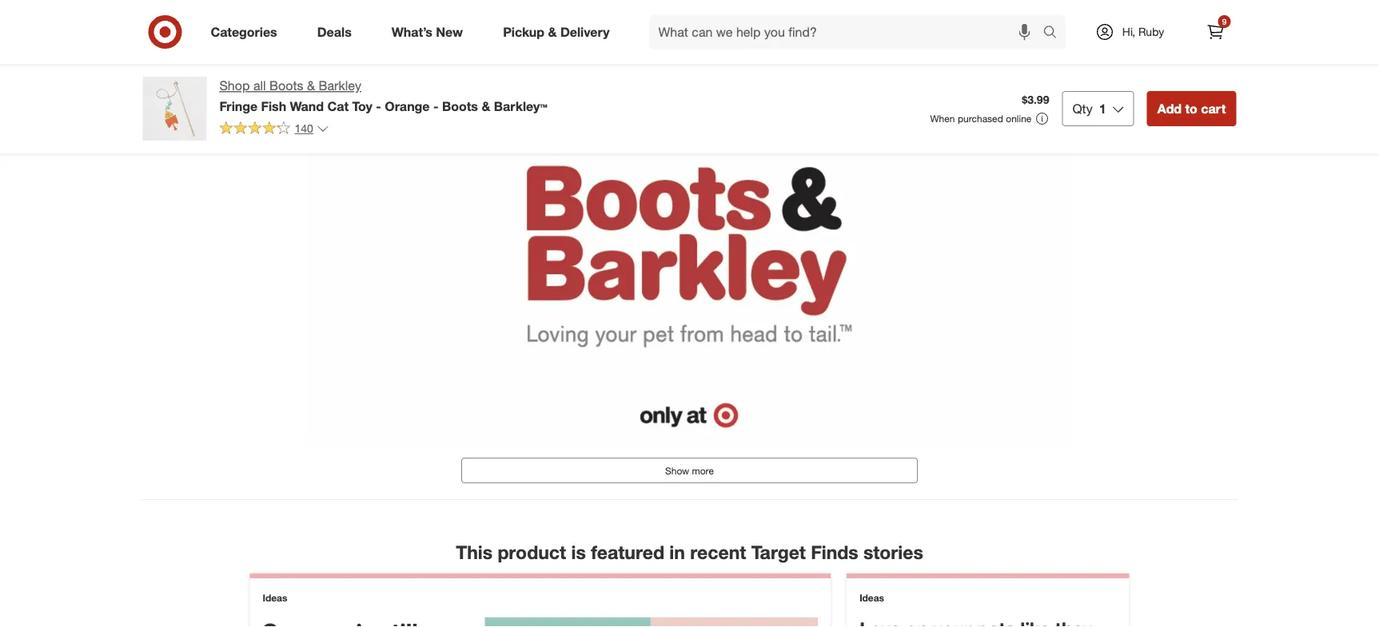 Task type: describe. For each thing, give the bounding box(es) containing it.
add to cart button
[[1147, 91, 1237, 126]]

this product is featured in recent target finds stories
[[456, 542, 924, 564]]

what's new link
[[378, 14, 483, 50]]

online
[[1006, 113, 1032, 125]]

toy
[[352, 98, 373, 114]]

show more
[[665, 465, 714, 477]]

delivery
[[561, 24, 610, 40]]

from
[[589, 20, 634, 43]]

qty
[[1073, 101, 1093, 116]]

categories link
[[197, 14, 297, 50]]

140
[[295, 121, 313, 135]]

1 vertical spatial &
[[307, 78, 315, 94]]

ruby
[[1139, 25, 1165, 39]]

fish
[[261, 98, 286, 114]]

cat
[[328, 98, 349, 114]]

0 horizontal spatial boots
[[270, 78, 304, 94]]

shop all boots & barkley fringe fish wand cat toy - orange - boots & barkley™
[[220, 78, 548, 114]]

pickup
[[503, 24, 545, 40]]

what's new
[[392, 24, 463, 40]]

hi, ruby
[[1123, 25, 1165, 39]]

from the manufacturer
[[589, 20, 790, 43]]

is
[[571, 542, 586, 564]]

when purchased online
[[930, 113, 1032, 125]]

summer's still on with these grin-worthy august goodies. image
[[485, 618, 818, 628]]

2 - from the left
[[433, 98, 439, 114]]

barkley™
[[494, 98, 548, 114]]

more
[[692, 465, 714, 477]]

hi,
[[1123, 25, 1136, 39]]

deals
[[317, 24, 352, 40]]

when
[[930, 113, 955, 125]]

this
[[456, 542, 493, 564]]

qty 1
[[1073, 101, 1107, 116]]

$3.99
[[1022, 93, 1050, 107]]

ideas for 1st ideas "link" from right
[[860, 593, 885, 605]]

9 link
[[1198, 14, 1234, 50]]

the
[[639, 20, 667, 43]]

finds
[[811, 542, 859, 564]]

search button
[[1036, 14, 1075, 53]]

product
[[498, 542, 566, 564]]



Task type: vqa. For each thing, say whether or not it's contained in the screenshot.
the left a
no



Task type: locate. For each thing, give the bounding box(es) containing it.
in
[[670, 542, 685, 564]]

show
[[665, 465, 690, 477]]

9
[[1223, 16, 1227, 26]]

image of fringe fish wand cat toy - orange - boots & barkley™ image
[[143, 77, 207, 141]]

1 horizontal spatial boots
[[442, 98, 478, 114]]

cart
[[1201, 101, 1226, 116]]

2 horizontal spatial &
[[548, 24, 557, 40]]

recent
[[690, 542, 747, 564]]

deals link
[[304, 14, 372, 50]]

What can we help you find? suggestions appear below search field
[[649, 14, 1047, 50]]

add to cart
[[1158, 101, 1226, 116]]

1 horizontal spatial -
[[433, 98, 439, 114]]

boots up fish
[[270, 78, 304, 94]]

search
[[1036, 26, 1075, 41]]

&
[[548, 24, 557, 40], [307, 78, 315, 94], [482, 98, 491, 114]]

ideas for first ideas "link"
[[263, 593, 287, 605]]

& up wand
[[307, 78, 315, 94]]

purchased
[[958, 113, 1004, 125]]

2 vertical spatial &
[[482, 98, 491, 114]]

ideas
[[263, 593, 287, 605], [860, 593, 885, 605]]

- right toy
[[376, 98, 381, 114]]

2 ideas from the left
[[860, 593, 885, 605]]

1 - from the left
[[376, 98, 381, 114]]

1 ideas from the left
[[263, 593, 287, 605]]

& left barkley™
[[482, 98, 491, 114]]

boots right orange
[[442, 98, 478, 114]]

1 horizontal spatial ideas link
[[847, 574, 1130, 628]]

1
[[1100, 101, 1107, 116]]

barkley
[[319, 78, 362, 94]]

140 link
[[220, 121, 329, 139]]

all
[[253, 78, 266, 94]]

featured
[[591, 542, 665, 564]]

shop
[[220, 78, 250, 94]]

0 vertical spatial &
[[548, 24, 557, 40]]

0 horizontal spatial &
[[307, 78, 315, 94]]

orange
[[385, 98, 430, 114]]

fringe
[[220, 98, 258, 114]]

wand
[[290, 98, 324, 114]]

what's
[[392, 24, 433, 40]]

ideas link
[[250, 574, 831, 628], [847, 574, 1130, 628]]

- right orange
[[433, 98, 439, 114]]

add
[[1158, 101, 1182, 116]]

categories
[[211, 24, 277, 40]]

1 ideas link from the left
[[250, 574, 831, 628]]

-
[[376, 98, 381, 114], [433, 98, 439, 114]]

manufacturer
[[672, 20, 790, 43]]

target
[[752, 542, 806, 564]]

1 horizontal spatial &
[[482, 98, 491, 114]]

1 vertical spatial boots
[[442, 98, 478, 114]]

show more button
[[462, 458, 918, 484]]

0 horizontal spatial ideas
[[263, 593, 287, 605]]

0 horizontal spatial ideas link
[[250, 574, 831, 628]]

boots
[[270, 78, 304, 94], [442, 98, 478, 114]]

0 vertical spatial boots
[[270, 78, 304, 94]]

2 ideas link from the left
[[847, 574, 1130, 628]]

pickup & delivery
[[503, 24, 610, 40]]

0 horizontal spatial -
[[376, 98, 381, 114]]

pickup & delivery link
[[490, 14, 630, 50]]

new
[[436, 24, 463, 40]]

& right pickup
[[548, 24, 557, 40]]

to
[[1186, 101, 1198, 116]]

stories
[[864, 542, 924, 564]]

1 horizontal spatial ideas
[[860, 593, 885, 605]]



